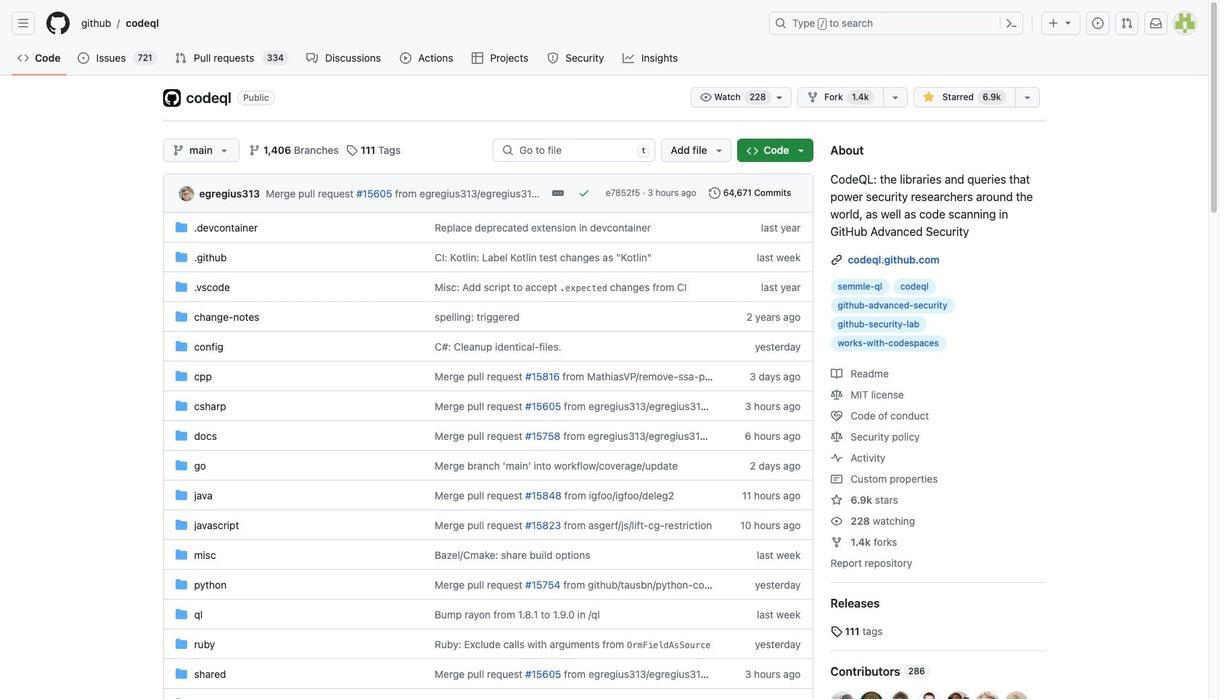 Task type: vqa. For each thing, say whether or not it's contained in the screenshot.
1st repo image from the bottom
no



Task type: locate. For each thing, give the bounding box(es) containing it.
1 vertical spatial law image
[[831, 431, 843, 443]]

issue opened image for git pull request image to the top
[[1093, 17, 1104, 29]]

add this repository to a list image
[[1022, 91, 1033, 103]]

note image
[[831, 473, 843, 485]]

tag image
[[346, 144, 358, 156], [831, 626, 843, 637]]

law image down book image
[[831, 389, 843, 401]]

directory image
[[175, 370, 187, 382], [175, 430, 187, 441], [175, 489, 187, 501], [175, 519, 187, 531], [175, 579, 187, 590], [175, 608, 187, 620], [175, 668, 187, 680], [175, 698, 187, 699]]

play image
[[400, 52, 412, 64]]

0 horizontal spatial git branch image
[[172, 144, 184, 156]]

graph image
[[623, 52, 635, 64]]

Go to file text field
[[520, 139, 631, 161]]

1 vertical spatial tag image
[[831, 626, 843, 637]]

3 directory image from the top
[[175, 489, 187, 501]]

pulse image
[[831, 452, 843, 464]]

6 directory image from the top
[[175, 608, 187, 620]]

homepage image
[[46, 12, 70, 35]]

7 directory image from the top
[[175, 460, 187, 471]]

code of conduct image
[[831, 410, 843, 422]]

2 git branch image from the left
[[249, 144, 261, 156]]

0 horizontal spatial tag image
[[346, 144, 358, 156]]

issue opened image
[[1093, 17, 1104, 29], [78, 52, 90, 64]]

command palette image
[[1006, 17, 1018, 29]]

open commit details image
[[552, 187, 564, 199]]

1 vertical spatial code image
[[747, 145, 758, 156]]

1 vertical spatial git pull request image
[[175, 52, 186, 64]]

git branch image
[[172, 144, 184, 156], [249, 144, 261, 156]]

1 horizontal spatial git pull request image
[[1122, 17, 1133, 29]]

link image
[[831, 254, 843, 265]]

1 horizontal spatial issue opened image
[[1093, 17, 1104, 29]]

1 horizontal spatial tag image
[[831, 626, 843, 637]]

egregius313 image
[[179, 187, 193, 201]]

git branch image up egregius313 image
[[172, 144, 184, 156]]

law image
[[831, 389, 843, 401], [831, 431, 843, 443]]

0 horizontal spatial git pull request image
[[175, 52, 186, 64]]

code image
[[17, 52, 29, 64], [747, 145, 758, 156]]

list
[[76, 12, 761, 35]]

0 vertical spatial law image
[[831, 389, 843, 401]]

git branch image up commits by egregius313 tooltip
[[249, 144, 261, 156]]

4 directory image from the top
[[175, 519, 187, 531]]

1 horizontal spatial git branch image
[[249, 144, 261, 156]]

0 vertical spatial issue opened image
[[1093, 17, 1104, 29]]

star fill image
[[923, 91, 935, 103]]

directory image
[[175, 221, 187, 233], [175, 251, 187, 263], [175, 281, 187, 293], [175, 311, 187, 322], [175, 340, 187, 352], [175, 400, 187, 412], [175, 460, 187, 471], [175, 549, 187, 560], [175, 638, 187, 650]]

git pull request image left notifications image
[[1122, 17, 1133, 29]]

0 vertical spatial git pull request image
[[1122, 17, 1133, 29]]

6 directory image from the top
[[175, 400, 187, 412]]

0 horizontal spatial issue opened image
[[78, 52, 90, 64]]

6892 users starred this repository element
[[978, 90, 1007, 105]]

repo forked image
[[807, 91, 819, 103]]

0 horizontal spatial code image
[[17, 52, 29, 64]]

1 horizontal spatial triangle down image
[[795, 144, 807, 156]]

plus image
[[1048, 17, 1060, 29]]

repo forked image
[[831, 536, 843, 548]]

git pull request image
[[1122, 17, 1133, 29], [175, 52, 186, 64]]

triangle down image
[[1063, 17, 1074, 28], [219, 144, 230, 156], [795, 144, 807, 156]]

1 vertical spatial issue opened image
[[78, 52, 90, 64]]

law image down code of conduct icon
[[831, 431, 843, 443]]

1 horizontal spatial code image
[[747, 145, 758, 156]]

2 directory image from the top
[[175, 430, 187, 441]]

git pull request image up owner avatar
[[175, 52, 186, 64]]



Task type: describe. For each thing, give the bounding box(es) containing it.
1 directory image from the top
[[175, 221, 187, 233]]

5 directory image from the top
[[175, 340, 187, 352]]

5 directory image from the top
[[175, 579, 187, 590]]

0 horizontal spatial triangle down image
[[219, 144, 230, 156]]

1 law image from the top
[[831, 389, 843, 401]]

comment discussion image
[[306, 52, 318, 64]]

book image
[[831, 368, 843, 380]]

issue opened image for bottom git pull request image
[[78, 52, 90, 64]]

0 vertical spatial code image
[[17, 52, 29, 64]]

triangle down image
[[713, 144, 725, 156]]

history image
[[709, 187, 721, 199]]

9 directory image from the top
[[175, 638, 187, 650]]

3 directory image from the top
[[175, 281, 187, 293]]

see your forks of this repository image
[[890, 91, 901, 103]]

table image
[[472, 52, 484, 64]]

2 directory image from the top
[[175, 251, 187, 263]]

owner avatar image
[[163, 89, 180, 107]]

7 directory image from the top
[[175, 668, 187, 680]]

notifications image
[[1151, 17, 1162, 29]]

star image
[[831, 494, 843, 506]]

8 directory image from the top
[[175, 549, 187, 560]]

2 law image from the top
[[831, 431, 843, 443]]

0 vertical spatial tag image
[[346, 144, 358, 156]]

shield image
[[547, 52, 559, 64]]

check image
[[578, 187, 590, 199]]

eye image
[[701, 91, 712, 103]]

1 directory image from the top
[[175, 370, 187, 382]]

4 directory image from the top
[[175, 311, 187, 322]]

search image
[[502, 144, 514, 156]]

commits by egregius313 tooltip
[[199, 185, 260, 201]]

8 directory image from the top
[[175, 698, 187, 699]]

1 git branch image from the left
[[172, 144, 184, 156]]

eye image
[[831, 515, 843, 527]]

2 horizontal spatial triangle down image
[[1063, 17, 1074, 28]]



